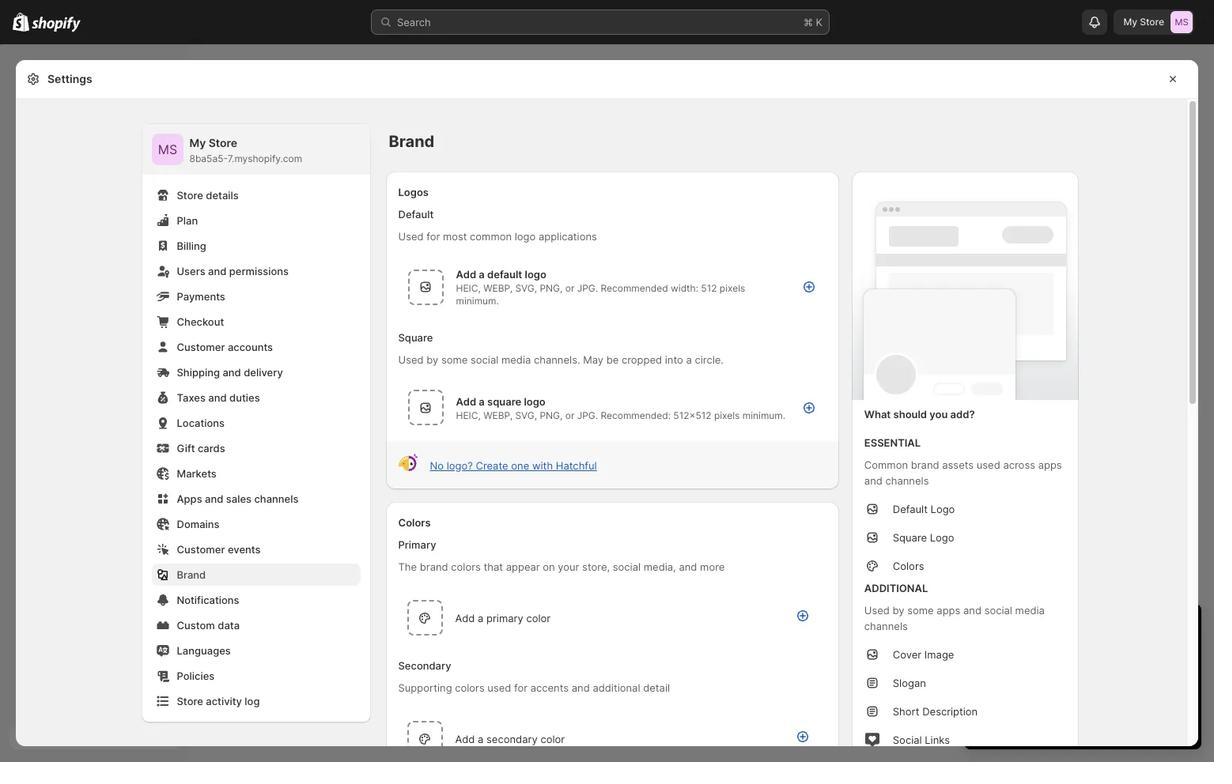 Task type: vqa. For each thing, say whether or not it's contained in the screenshot.
0.00 text box
no



Task type: describe. For each thing, give the bounding box(es) containing it.
a for add a square logo heic, webp, svg, png, or jpg. recommended: 512×512 pixels minimum.
[[479, 395, 485, 408]]

additional
[[865, 582, 928, 595]]

add a secondary color
[[455, 733, 565, 746]]

heic, for add a default logo
[[456, 282, 481, 294]]

a right into
[[686, 354, 692, 366]]

recommended
[[601, 282, 668, 294]]

0 vertical spatial colors
[[451, 561, 481, 574]]

28
[[1112, 647, 1125, 660]]

search
[[397, 16, 431, 28]]

plan
[[177, 214, 198, 227]]

activity
[[206, 695, 242, 708]]

plan for select a plan
[[1093, 717, 1112, 729]]

supporting
[[398, 682, 452, 695]]

a for add a primary color
[[478, 612, 484, 625]]

checkout
[[177, 316, 224, 328]]

delivery
[[244, 366, 283, 379]]

customer accounts link
[[152, 336, 360, 358]]

should
[[894, 408, 927, 421]]

primary
[[398, 539, 436, 551]]

default logo
[[893, 503, 955, 516]]

duties
[[229, 392, 260, 404]]

gift cards
[[177, 442, 225, 455]]

3 inside select a plan to extend your shopify trial for just $1/month for your first 3 months.
[[1129, 688, 1135, 701]]

my store 8ba5a5-7.myshopify.com
[[189, 136, 302, 165]]

webp, for default
[[484, 282, 513, 294]]

in
[[1064, 619, 1077, 638]]

0 horizontal spatial colors
[[398, 517, 431, 529]]

events
[[228, 544, 261, 556]]

3 days left in your trial element
[[964, 646, 1202, 750]]

media inside used by some apps and social media channels
[[1015, 604, 1045, 617]]

store,
[[582, 561, 610, 574]]

essential
[[865, 437, 921, 449]]

accents
[[531, 682, 569, 695]]

what should you add?
[[865, 408, 975, 421]]

3 days left in your trial button
[[964, 604, 1202, 638]]

your inside the settings "dialog"
[[558, 561, 579, 574]]

the brand colors that appear on your store, social media, and more
[[398, 561, 725, 574]]

$1/month
[[1017, 688, 1063, 701]]

with
[[532, 459, 553, 472]]

more
[[700, 561, 725, 574]]

8ba5a5-
[[189, 153, 228, 165]]

markets
[[177, 468, 217, 480]]

store details link
[[152, 184, 360, 206]]

used for used for most common logo applications
[[398, 230, 424, 243]]

used by some apps and social media channels
[[865, 604, 1045, 633]]

add for add a default logo heic, webp, svg, png, or jpg. recommended width: 512 pixels minimum.
[[456, 268, 476, 281]]

png, for add a default logo
[[540, 282, 563, 294]]

0 horizontal spatial social
[[471, 354, 499, 366]]

apps inside common brand assets used across apps and channels
[[1038, 459, 1062, 472]]

days
[[995, 619, 1030, 638]]

policies link
[[152, 665, 360, 687]]

brand inside brand link
[[177, 569, 206, 581]]

taxes
[[177, 392, 206, 404]]

select for select a plan
[[1054, 717, 1082, 729]]

by for used by some apps and social media channels
[[893, 604, 905, 617]]

some for apps
[[908, 604, 934, 617]]

on
[[543, 561, 555, 574]]

one
[[511, 459, 529, 472]]

social
[[893, 734, 922, 747]]

custom
[[177, 619, 215, 632]]

or for add a default logo
[[565, 282, 575, 294]]

brand for the
[[420, 561, 448, 574]]

applications
[[539, 230, 597, 243]]

policies
[[177, 670, 215, 683]]

primary
[[487, 612, 524, 625]]

a for select a plan
[[1085, 717, 1090, 729]]

and inside common brand assets used across apps and channels
[[865, 475, 883, 487]]

select a plan
[[1054, 717, 1112, 729]]

a for add a secondary color
[[478, 733, 484, 746]]

across
[[1003, 459, 1036, 472]]

apps inside used by some apps and social media channels
[[937, 604, 961, 617]]

create
[[476, 459, 508, 472]]

color for add a secondary color
[[541, 733, 565, 746]]

locations link
[[152, 412, 360, 434]]

svg, for square
[[515, 409, 537, 421]]

months.
[[1138, 688, 1177, 701]]

select a plan link
[[980, 712, 1186, 734]]

a for add a default logo heic, webp, svg, png, or jpg. recommended width: 512 pixels minimum.
[[479, 268, 485, 281]]

3 inside dropdown button
[[980, 619, 990, 638]]

channels.
[[534, 354, 580, 366]]

my for my store
[[1124, 16, 1138, 28]]

add for add a primary color
[[455, 612, 475, 625]]

7.myshopify.com
[[228, 153, 302, 165]]

my store image inside shop settings menu element
[[152, 134, 183, 165]]

⌘
[[804, 16, 813, 28]]

notifications
[[177, 594, 239, 607]]

users
[[177, 265, 205, 278]]

shipping and delivery
[[177, 366, 283, 379]]

logo for default logo
[[931, 503, 955, 516]]

logo for logo
[[525, 268, 547, 281]]

recommended:
[[601, 409, 671, 421]]

my for my store 8ba5a5-7.myshopify.com
[[189, 136, 206, 150]]

used for most common logo applications
[[398, 230, 597, 243]]

your left first
[[1082, 688, 1104, 701]]

0 vertical spatial logo
[[515, 230, 536, 243]]

logos
[[398, 186, 429, 199]]

taxes and duties
[[177, 392, 260, 404]]

secondary
[[398, 660, 451, 672]]

you
[[930, 408, 948, 421]]

or for add a square logo
[[565, 409, 575, 421]]

apps
[[177, 493, 202, 506]]

logo for media
[[524, 395, 546, 408]]

channels for essential
[[886, 475, 929, 487]]

sales
[[226, 493, 252, 506]]

1 vertical spatial social
[[613, 561, 641, 574]]

store activity log
[[177, 695, 260, 708]]

customer for customer accounts
[[177, 341, 225, 354]]

customer events
[[177, 544, 261, 556]]

channels inside shop settings menu element
[[254, 493, 299, 506]]

gift
[[177, 442, 195, 455]]

most
[[443, 230, 467, 243]]

first
[[1107, 688, 1126, 701]]

circle.
[[695, 354, 724, 366]]

0 vertical spatial my store image
[[1171, 11, 1193, 33]]

accounts
[[228, 341, 273, 354]]

billing
[[177, 240, 206, 252]]

into
[[665, 354, 683, 366]]

secondary
[[487, 733, 538, 746]]

no logo? create one with hatchful link
[[430, 459, 597, 472]]

be
[[607, 354, 619, 366]]

add?
[[951, 408, 975, 421]]

512×512
[[674, 409, 712, 421]]

3 days left in your trial
[[980, 619, 1147, 638]]



Task type: locate. For each thing, give the bounding box(es) containing it.
logo up square logo
[[931, 503, 955, 516]]

0 vertical spatial media
[[502, 354, 531, 366]]

logo right square
[[524, 395, 546, 408]]

1 vertical spatial used
[[488, 682, 511, 695]]

colors right supporting
[[455, 682, 485, 695]]

minimum.
[[456, 295, 499, 307], [743, 409, 786, 421]]

jpg. for add a default logo
[[577, 282, 598, 294]]

1 horizontal spatial plan
[[1093, 717, 1112, 729]]

png, inside add a square logo heic, webp, svg, png, or jpg. recommended: 512×512 pixels minimum.
[[540, 409, 563, 421]]

1 horizontal spatial used
[[977, 459, 1001, 472]]

social right 'store,'
[[613, 561, 641, 574]]

for left most
[[427, 230, 440, 243]]

logo down default logo on the bottom right
[[930, 532, 955, 544]]

default down logos
[[398, 208, 434, 221]]

0 horizontal spatial used
[[488, 682, 511, 695]]

some for social
[[441, 354, 468, 366]]

0 horizontal spatial select
[[980, 672, 1011, 685]]

for down 'extend'
[[1066, 688, 1079, 701]]

shipping and delivery link
[[152, 362, 360, 384]]

1 horizontal spatial minimum.
[[743, 409, 786, 421]]

cover
[[893, 649, 922, 661]]

colors left that
[[451, 561, 481, 574]]

0 vertical spatial colors
[[398, 517, 431, 529]]

select up just
[[980, 672, 1011, 685]]

jpg. for add a square logo
[[577, 409, 598, 421]]

0 horizontal spatial square
[[398, 331, 433, 344]]

a inside select a plan to extend your shopify trial for just $1/month for your first 3 months.
[[1014, 672, 1019, 685]]

0 horizontal spatial default
[[398, 208, 434, 221]]

1 vertical spatial colors
[[455, 682, 485, 695]]

1 horizontal spatial trial
[[1159, 672, 1177, 685]]

extend
[[1058, 672, 1092, 685]]

1 horizontal spatial social
[[613, 561, 641, 574]]

heic, for add a square logo
[[456, 409, 481, 421]]

webp, for square
[[484, 409, 513, 421]]

0 vertical spatial channels
[[886, 475, 929, 487]]

1 horizontal spatial my
[[1124, 16, 1138, 28]]

store
[[1140, 16, 1165, 28], [209, 136, 237, 150], [177, 189, 203, 202], [177, 695, 203, 708]]

1 png, from the top
[[540, 282, 563, 294]]

1 vertical spatial some
[[908, 604, 934, 617]]

add left secondary
[[455, 733, 475, 746]]

common brand assets used across apps and channels
[[865, 459, 1062, 487]]

october 28
[[1068, 647, 1125, 660]]

logo right default
[[525, 268, 547, 281]]

used inside common brand assets used across apps and channels
[[977, 459, 1001, 472]]

1 vertical spatial my
[[189, 136, 206, 150]]

social up square
[[471, 354, 499, 366]]

detail
[[643, 682, 670, 695]]

0 vertical spatial used
[[398, 230, 424, 243]]

1 vertical spatial square
[[893, 532, 927, 544]]

1 vertical spatial used
[[398, 354, 424, 366]]

webp, down default
[[484, 282, 513, 294]]

pixels right 512×512
[[714, 409, 740, 421]]

users and permissions link
[[152, 260, 360, 282]]

1 vertical spatial media
[[1015, 604, 1045, 617]]

apps up image
[[937, 604, 961, 617]]

512
[[701, 282, 717, 294]]

svg, down default
[[515, 282, 537, 294]]

brand left assets
[[911, 459, 940, 472]]

1 svg, from the top
[[515, 282, 537, 294]]

1 vertical spatial default
[[893, 503, 928, 516]]

minimum. down default
[[456, 295, 499, 307]]

used
[[977, 459, 1001, 472], [488, 682, 511, 695]]

your inside dropdown button
[[1081, 619, 1114, 638]]

jpg. left recommended:
[[577, 409, 598, 421]]

1 vertical spatial select
[[1054, 717, 1082, 729]]

pixels inside add a default logo heic, webp, svg, png, or jpg. recommended width: 512 pixels minimum.
[[720, 282, 746, 294]]

data
[[218, 619, 240, 632]]

1 vertical spatial jpg.
[[577, 409, 598, 421]]

1 vertical spatial brand
[[420, 561, 448, 574]]

1 vertical spatial logo
[[930, 532, 955, 544]]

1 horizontal spatial 3
[[1129, 688, 1135, 701]]

0 vertical spatial jpg.
[[577, 282, 598, 294]]

color right secondary
[[541, 733, 565, 746]]

a up just
[[1014, 672, 1019, 685]]

0 horizontal spatial brand
[[177, 569, 206, 581]]

heic, inside add a square logo heic, webp, svg, png, or jpg. recommended: 512×512 pixels minimum.
[[456, 409, 481, 421]]

jpg. inside add a square logo heic, webp, svg, png, or jpg. recommended: 512×512 pixels minimum.
[[577, 409, 598, 421]]

2 horizontal spatial social
[[985, 604, 1013, 617]]

heic, inside add a default logo heic, webp, svg, png, or jpg. recommended width: 512 pixels minimum.
[[456, 282, 481, 294]]

channels up domains link
[[254, 493, 299, 506]]

0 vertical spatial plan
[[1022, 672, 1043, 685]]

png, for add a square logo
[[540, 409, 563, 421]]

webp, inside add a default logo heic, webp, svg, png, or jpg. recommended width: 512 pixels minimum.
[[484, 282, 513, 294]]

hatchful
[[556, 459, 597, 472]]

customer
[[177, 341, 225, 354], [177, 544, 225, 556]]

checkout link
[[152, 311, 360, 333]]

taxes and duties link
[[152, 387, 360, 409]]

slogan
[[893, 677, 926, 690]]

add inside add a square logo heic, webp, svg, png, or jpg. recommended: 512×512 pixels minimum.
[[456, 395, 476, 408]]

may
[[583, 354, 604, 366]]

0 vertical spatial logo
[[931, 503, 955, 516]]

pixels inside add a square logo heic, webp, svg, png, or jpg. recommended: 512×512 pixels minimum.
[[714, 409, 740, 421]]

select down select a plan to extend your shopify trial for just $1/month for your first 3 months.
[[1054, 717, 1082, 729]]

channels inside common brand assets used across apps and channels
[[886, 475, 929, 487]]

png,
[[540, 282, 563, 294], [540, 409, 563, 421]]

channels inside used by some apps and social media channels
[[865, 620, 908, 633]]

to
[[1046, 672, 1055, 685]]

0 vertical spatial brand
[[389, 132, 435, 151]]

a left secondary
[[478, 733, 484, 746]]

my
[[1124, 16, 1138, 28], [189, 136, 206, 150]]

brand
[[911, 459, 940, 472], [420, 561, 448, 574]]

0 horizontal spatial my store image
[[152, 134, 183, 165]]

cropped
[[622, 354, 662, 366]]

1 horizontal spatial apps
[[1038, 459, 1062, 472]]

1 vertical spatial 3
[[1129, 688, 1135, 701]]

or inside add a default logo heic, webp, svg, png, or jpg. recommended width: 512 pixels minimum.
[[565, 282, 575, 294]]

by inside used by some apps and social media channels
[[893, 604, 905, 617]]

default
[[398, 208, 434, 221], [893, 503, 928, 516]]

media up left in the bottom right of the page
[[1015, 604, 1045, 617]]

1 vertical spatial logo
[[525, 268, 547, 281]]

color right primary
[[526, 612, 551, 625]]

a for select a plan to extend your shopify trial for just $1/month for your first 3 months.
[[1014, 672, 1019, 685]]

brand for common
[[911, 459, 940, 472]]

links
[[925, 734, 950, 747]]

heic, down most
[[456, 282, 481, 294]]

jpg.
[[577, 282, 598, 294], [577, 409, 598, 421]]

square logo
[[893, 532, 955, 544]]

settings dialog
[[16, 60, 1199, 763]]

1 vertical spatial trial
[[1159, 672, 1177, 685]]

details
[[206, 189, 239, 202]]

domains link
[[152, 513, 360, 536]]

common
[[865, 459, 908, 472]]

for left just
[[980, 688, 994, 701]]

dialog
[[1205, 60, 1214, 747]]

0 horizontal spatial plan
[[1022, 672, 1043, 685]]

a inside add a default logo heic, webp, svg, png, or jpg. recommended width: 512 pixels minimum.
[[479, 268, 485, 281]]

brand right 'the'
[[420, 561, 448, 574]]

0 vertical spatial minimum.
[[456, 295, 499, 307]]

used inside used by some apps and social media channels
[[865, 604, 890, 617]]

used for used by some social media channels. may be cropped into a circle.
[[398, 354, 424, 366]]

svg, for default
[[515, 282, 537, 294]]

custom data link
[[152, 615, 360, 637]]

1 vertical spatial colors
[[893, 560, 924, 573]]

0 vertical spatial 3
[[980, 619, 990, 638]]

logo right common
[[515, 230, 536, 243]]

1 vertical spatial color
[[541, 733, 565, 746]]

brand
[[389, 132, 435, 151], [177, 569, 206, 581]]

0 vertical spatial customer
[[177, 341, 225, 354]]

0 horizontal spatial minimum.
[[456, 295, 499, 307]]

my store image left the 8ba5a5-
[[152, 134, 183, 165]]

1 vertical spatial or
[[565, 409, 575, 421]]

2 png, from the top
[[540, 409, 563, 421]]

2 vertical spatial logo
[[524, 395, 546, 408]]

1 webp, from the top
[[484, 282, 513, 294]]

logo inside add a default logo heic, webp, svg, png, or jpg. recommended width: 512 pixels minimum.
[[525, 268, 547, 281]]

2 heic, from the top
[[456, 409, 481, 421]]

0 vertical spatial color
[[526, 612, 551, 625]]

brand inside common brand assets used across apps and channels
[[911, 459, 940, 472]]

plan inside select a plan to extend your shopify trial for just $1/month for your first 3 months.
[[1022, 672, 1043, 685]]

a inside add a square logo heic, webp, svg, png, or jpg. recommended: 512×512 pixels minimum.
[[479, 395, 485, 408]]

your right on
[[558, 561, 579, 574]]

trial inside dropdown button
[[1118, 619, 1147, 638]]

october
[[1068, 647, 1109, 660]]

add for add a square logo heic, webp, svg, png, or jpg. recommended: 512×512 pixels minimum.
[[456, 395, 476, 408]]

⌘ k
[[804, 16, 823, 28]]

brand link
[[152, 564, 360, 586]]

add left default
[[456, 268, 476, 281]]

0 vertical spatial my
[[1124, 16, 1138, 28]]

a
[[479, 268, 485, 281], [686, 354, 692, 366], [479, 395, 485, 408], [478, 612, 484, 625], [1014, 672, 1019, 685], [1085, 717, 1090, 729], [478, 733, 484, 746]]

shopify image
[[32, 16, 81, 32]]

1 vertical spatial heic,
[[456, 409, 481, 421]]

1 vertical spatial my store image
[[152, 134, 183, 165]]

1 vertical spatial customer
[[177, 544, 225, 556]]

add inside add a default logo heic, webp, svg, png, or jpg. recommended width: 512 pixels minimum.
[[456, 268, 476, 281]]

social up days
[[985, 604, 1013, 617]]

0 vertical spatial brand
[[911, 459, 940, 472]]

or up hatchful
[[565, 409, 575, 421]]

shopify image
[[13, 13, 29, 32]]

square for square
[[398, 331, 433, 344]]

0 vertical spatial used
[[977, 459, 1001, 472]]

or down applications
[[565, 282, 575, 294]]

1 horizontal spatial colors
[[893, 560, 924, 573]]

0 horizontal spatial my
[[189, 136, 206, 150]]

1 horizontal spatial brand
[[911, 459, 940, 472]]

channels down common
[[886, 475, 929, 487]]

svg, inside add a square logo heic, webp, svg, png, or jpg. recommended: 512×512 pixels minimum.
[[515, 409, 537, 421]]

0 horizontal spatial 3
[[980, 619, 990, 638]]

color for add a primary color
[[526, 612, 551, 625]]

0 horizontal spatial some
[[441, 354, 468, 366]]

webp, down square
[[484, 409, 513, 421]]

brand up logos
[[389, 132, 435, 151]]

short description
[[893, 706, 978, 718]]

0 vertical spatial png,
[[540, 282, 563, 294]]

used for used by some apps and social media channels
[[865, 604, 890, 617]]

2 vertical spatial used
[[865, 604, 890, 617]]

add a square logo heic, webp, svg, png, or jpg. recommended: 512×512 pixels minimum.
[[456, 395, 786, 421]]

plan down first
[[1093, 717, 1112, 729]]

customer for customer events
[[177, 544, 225, 556]]

0 vertical spatial heic,
[[456, 282, 481, 294]]

0 horizontal spatial brand
[[420, 561, 448, 574]]

plan link
[[152, 210, 360, 232]]

svg, down square
[[515, 409, 537, 421]]

just
[[997, 688, 1014, 701]]

1 or from the top
[[565, 282, 575, 294]]

used left accents
[[488, 682, 511, 695]]

plan for select a plan to extend your shopify trial for just $1/month for your first 3 months.
[[1022, 672, 1043, 685]]

0 vertical spatial select
[[980, 672, 1011, 685]]

used right assets
[[977, 459, 1001, 472]]

0 vertical spatial webp,
[[484, 282, 513, 294]]

1 vertical spatial minimum.
[[743, 409, 786, 421]]

1 horizontal spatial square
[[893, 532, 927, 544]]

logo?
[[447, 459, 473, 472]]

square
[[487, 395, 522, 408]]

customer down the checkout
[[177, 341, 225, 354]]

shop settings menu element
[[142, 124, 370, 722]]

heic,
[[456, 282, 481, 294], [456, 409, 481, 421]]

media left channels.
[[502, 354, 531, 366]]

supporting colors used for accents and additional detail
[[398, 682, 670, 695]]

for left accents
[[514, 682, 528, 695]]

2 or from the top
[[565, 409, 575, 421]]

0 vertical spatial some
[[441, 354, 468, 366]]

default for default
[[398, 208, 434, 221]]

colors
[[451, 561, 481, 574], [455, 682, 485, 695]]

0 vertical spatial or
[[565, 282, 575, 294]]

customer events link
[[152, 539, 360, 561]]

1 heic, from the top
[[456, 282, 481, 294]]

select inside select a plan to extend your shopify trial for just $1/month for your first 3 months.
[[980, 672, 1011, 685]]

billing link
[[152, 235, 360, 257]]

1 vertical spatial by
[[893, 604, 905, 617]]

2 vertical spatial social
[[985, 604, 1013, 617]]

channels for additional
[[865, 620, 908, 633]]

colors up primary
[[398, 517, 431, 529]]

a down select a plan to extend your shopify trial for just $1/month for your first 3 months.
[[1085, 717, 1090, 729]]

minimum. inside add a default logo heic, webp, svg, png, or jpg. recommended width: 512 pixels minimum.
[[456, 295, 499, 307]]

1 horizontal spatial media
[[1015, 604, 1045, 617]]

minimum. right 512×512
[[743, 409, 786, 421]]

png, inside add a default logo heic, webp, svg, png, or jpg. recommended width: 512 pixels minimum.
[[540, 282, 563, 294]]

1 customer from the top
[[177, 341, 225, 354]]

users and permissions
[[177, 265, 289, 278]]

no logo? create one with hatchful image
[[398, 454, 417, 473]]

or
[[565, 282, 575, 294], [565, 409, 575, 421]]

0 vertical spatial by
[[427, 354, 439, 366]]

1 vertical spatial pixels
[[714, 409, 740, 421]]

logo inside add a square logo heic, webp, svg, png, or jpg. recommended: 512×512 pixels minimum.
[[524, 395, 546, 408]]

2 webp, from the top
[[484, 409, 513, 421]]

1 vertical spatial png,
[[540, 409, 563, 421]]

customer accounts
[[177, 341, 273, 354]]

trial inside select a plan to extend your shopify trial for just $1/month for your first 3 months.
[[1159, 672, 1177, 685]]

square for square logo
[[893, 532, 927, 544]]

trial up the months.
[[1159, 672, 1177, 685]]

3 left days
[[980, 619, 990, 638]]

or inside add a square logo heic, webp, svg, png, or jpg. recommended: 512×512 pixels minimum.
[[565, 409, 575, 421]]

my store
[[1124, 16, 1165, 28]]

used by some social media channels. may be cropped into a circle.
[[398, 354, 724, 366]]

channels up cover
[[865, 620, 908, 633]]

minimum. inside add a square logo heic, webp, svg, png, or jpg. recommended: 512×512 pixels minimum.
[[743, 409, 786, 421]]

1 horizontal spatial by
[[893, 604, 905, 617]]

0 vertical spatial trial
[[1118, 619, 1147, 638]]

heic, up logo?
[[456, 409, 481, 421]]

pixels right '512'
[[720, 282, 746, 294]]

my inside 'my store 8ba5a5-7.myshopify.com'
[[189, 136, 206, 150]]

1 vertical spatial webp,
[[484, 409, 513, 421]]

custom data
[[177, 619, 240, 632]]

logo for square logo
[[930, 532, 955, 544]]

cards
[[198, 442, 225, 455]]

webp, inside add a square logo heic, webp, svg, png, or jpg. recommended: 512×512 pixels minimum.
[[484, 409, 513, 421]]

customer down domains
[[177, 544, 225, 556]]

png, down applications
[[540, 282, 563, 294]]

settings
[[47, 72, 92, 85]]

png, up with
[[540, 409, 563, 421]]

payments link
[[152, 286, 360, 308]]

0 vertical spatial social
[[471, 354, 499, 366]]

my store image right my store
[[1171, 11, 1193, 33]]

social inside used by some apps and social media channels
[[985, 604, 1013, 617]]

your up first
[[1095, 672, 1116, 685]]

add a primary color
[[455, 612, 551, 625]]

2 svg, from the top
[[515, 409, 537, 421]]

payments
[[177, 290, 225, 303]]

short
[[893, 706, 920, 718]]

color
[[526, 612, 551, 625], [541, 733, 565, 746]]

0 horizontal spatial trial
[[1118, 619, 1147, 638]]

select for select a plan to extend your shopify trial for just $1/month for your first 3 months.
[[980, 672, 1011, 685]]

jpg. left the recommended
[[577, 282, 598, 294]]

svg, inside add a default logo heic, webp, svg, png, or jpg. recommended width: 512 pixels minimum.
[[515, 282, 537, 294]]

1 horizontal spatial brand
[[389, 132, 435, 151]]

add left square
[[456, 395, 476, 408]]

1 vertical spatial svg,
[[515, 409, 537, 421]]

my store image
[[1171, 11, 1193, 33], [152, 134, 183, 165]]

and inside used by some apps and social media channels
[[964, 604, 982, 617]]

a left square
[[479, 395, 485, 408]]

brand up notifications
[[177, 569, 206, 581]]

a left primary
[[478, 612, 484, 625]]

default for default logo
[[893, 503, 928, 516]]

trial up 28
[[1118, 619, 1147, 638]]

2 vertical spatial channels
[[865, 620, 908, 633]]

default
[[487, 268, 522, 281]]

store activity log link
[[152, 691, 360, 713]]

apps right across in the bottom of the page
[[1038, 459, 1062, 472]]

1 vertical spatial channels
[[254, 493, 299, 506]]

description
[[923, 706, 978, 718]]

by for used by some social media channels. may be cropped into a circle.
[[427, 354, 439, 366]]

1 vertical spatial plan
[[1093, 717, 1112, 729]]

plan inside 'select a plan' link
[[1093, 717, 1112, 729]]

3 right first
[[1129, 688, 1135, 701]]

add left primary
[[455, 612, 475, 625]]

2 jpg. from the top
[[577, 409, 598, 421]]

0 vertical spatial default
[[398, 208, 434, 221]]

image
[[925, 649, 954, 661]]

1 horizontal spatial some
[[908, 604, 934, 617]]

shopify
[[1119, 672, 1156, 685]]

store inside 'my store 8ba5a5-7.myshopify.com'
[[209, 136, 237, 150]]

a left default
[[479, 268, 485, 281]]

apps and sales channels
[[177, 493, 299, 506]]

appear
[[506, 561, 540, 574]]

0 vertical spatial pixels
[[720, 282, 746, 294]]

media,
[[644, 561, 676, 574]]

1 jpg. from the top
[[577, 282, 598, 294]]

colors up additional
[[893, 560, 924, 573]]

plan
[[1022, 672, 1043, 685], [1093, 717, 1112, 729]]

plan up $1/month
[[1022, 672, 1043, 685]]

1 horizontal spatial default
[[893, 503, 928, 516]]

0 vertical spatial square
[[398, 331, 433, 344]]

jpg. inside add a default logo heic, webp, svg, png, or jpg. recommended width: 512 pixels minimum.
[[577, 282, 598, 294]]

0 vertical spatial svg,
[[515, 282, 537, 294]]

2 customer from the top
[[177, 544, 225, 556]]

some inside used by some apps and social media channels
[[908, 604, 934, 617]]

default up square logo
[[893, 503, 928, 516]]

1 vertical spatial apps
[[937, 604, 961, 617]]

add a default logo heic, webp, svg, png, or jpg. recommended width: 512 pixels minimum.
[[456, 268, 746, 307]]

permissions
[[229, 265, 289, 278]]

add for add a secondary color
[[455, 733, 475, 746]]

your up the october 28
[[1081, 619, 1114, 638]]

0 horizontal spatial media
[[502, 354, 531, 366]]

0 horizontal spatial apps
[[937, 604, 961, 617]]

1 vertical spatial brand
[[177, 569, 206, 581]]



